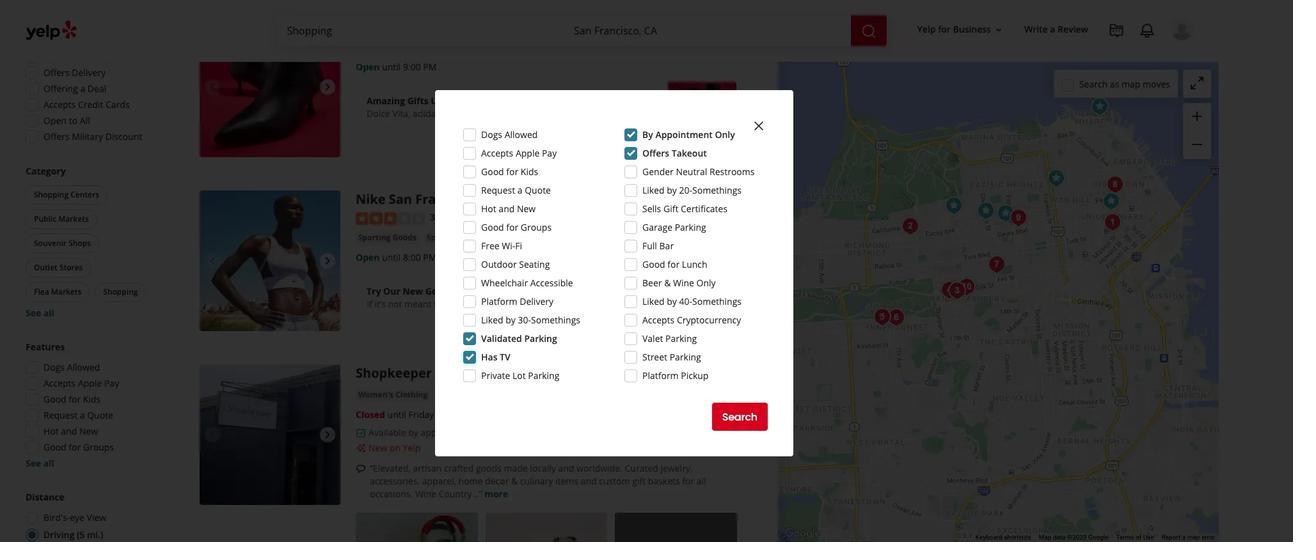 Task type: vqa. For each thing, say whether or not it's contained in the screenshot.
better
no



Task type: locate. For each thing, give the bounding box(es) containing it.
markets down shopping centers button
[[58, 214, 89, 225]]

1 vertical spatial shoe
[[484, 232, 502, 243]]

0 vertical spatial good for groups
[[481, 221, 552, 234]]

shoe stores button up the outdoor
[[481, 232, 531, 244]]

see all up distance
[[26, 458, 54, 470]]

shopping inside button
[[34, 189, 69, 200]]

1 vertical spatial offers
[[44, 131, 70, 143]]

shoe stores link up the outdoor
[[481, 232, 531, 244]]

zoom in image
[[1190, 109, 1205, 124]]

until left 9:00
[[382, 61, 401, 73]]

nike san francisco image
[[1099, 188, 1124, 214], [200, 191, 340, 332]]

public markets
[[34, 214, 89, 225]]

0 vertical spatial request a quote
[[481, 184, 551, 196]]

see up distance
[[26, 458, 41, 470]]

good up reviews)
[[481, 166, 504, 178]]

sports wear link
[[424, 232, 476, 244]]

0 vertical spatial shopping
[[34, 189, 69, 200]]

by left 20-
[[667, 184, 677, 196]]

until down 'women's clothing' link at the left bottom
[[388, 409, 406, 421]]

public
[[34, 214, 56, 225]]

0 vertical spatial stores
[[485, 42, 510, 53]]

liked up the sells
[[643, 184, 665, 196]]

wheelchair
[[481, 277, 528, 289]]

wine up 40-
[[673, 277, 694, 289]]

hot inside search dialog
[[481, 203, 496, 215]]

3 star rating image
[[356, 212, 425, 225]]

shoe stores button right sunglasses button
[[462, 41, 512, 54]]

$50
[[461, 95, 476, 107]]

street
[[643, 351, 668, 364]]

1 horizontal spatial dogs
[[481, 129, 502, 141]]

1 vertical spatial dogs
[[44, 362, 65, 374]]

open down suggested
[[44, 51, 67, 63]]

0 vertical spatial &
[[664, 277, 671, 289]]

previous image
[[205, 80, 220, 95], [205, 254, 220, 269]]

under
[[431, 95, 459, 107]]

stores up outdoor seating
[[504, 232, 528, 243]]

1 vertical spatial request
[[44, 410, 78, 422]]

good
[[481, 166, 504, 178], [481, 221, 504, 234], [643, 259, 665, 271], [44, 394, 66, 406], [44, 442, 66, 454]]

markets inside public markets button
[[58, 214, 89, 225]]

0 horizontal spatial platform
[[481, 296, 518, 308]]

allowed inside search dialog
[[505, 129, 538, 141]]

dogs
[[481, 129, 502, 141], [44, 362, 65, 374]]

to left the all
[[69, 115, 77, 127]]

by for appointment
[[408, 427, 418, 439]]

map left error at the bottom right of page
[[1188, 534, 1200, 542]]

1 vertical spatial hot
[[44, 426, 59, 438]]

pm right 8:00
[[423, 251, 437, 264]]

fi
[[515, 240, 522, 252]]

1 vertical spatial delivery
[[520, 296, 554, 308]]

delivery down "open now 5:05 pm"
[[72, 67, 106, 79]]

shoe
[[465, 42, 483, 53], [484, 232, 502, 243]]

shoe right sunglasses
[[465, 42, 483, 53]]

1 previous image from the top
[[205, 80, 220, 95]]

0 vertical spatial shoe stores link
[[462, 41, 512, 54]]

0 horizontal spatial good for kids
[[44, 394, 101, 406]]

0 horizontal spatial search
[[722, 410, 758, 425]]

0 horizontal spatial wine
[[415, 489, 436, 501]]

1 vertical spatial shoe stores link
[[481, 232, 531, 244]]

shoe stores link for sunglasses
[[462, 41, 512, 54]]

2 vertical spatial somethings
[[531, 314, 581, 326]]

0 horizontal spatial dogs
[[44, 362, 65, 374]]

good for groups inside search dialog
[[481, 221, 552, 234]]

delivery inside search dialog
[[520, 296, 554, 308]]

2 next image from the top
[[320, 254, 335, 269]]

16 available by appointment v2 image
[[356, 428, 366, 439]]

by left 40-
[[667, 296, 677, 308]]

1 horizontal spatial accepts apple pay
[[481, 147, 557, 159]]

until for nike
[[382, 251, 401, 264]]

0 horizontal spatial request a quote
[[44, 410, 113, 422]]

1 vertical spatial somethings
[[693, 296, 742, 308]]

20-
[[679, 184, 693, 196]]

see all button down flea at the bottom
[[26, 307, 54, 319]]

hot and new
[[481, 203, 536, 215], [44, 426, 98, 438]]

somethings for 20-
[[693, 184, 742, 196]]

good up beer
[[643, 259, 665, 271]]

1 horizontal spatial good for groups
[[481, 221, 552, 234]]

1 horizontal spatial platform
[[643, 370, 679, 382]]

offers up the offering
[[44, 67, 70, 79]]

0 vertical spatial search
[[1080, 78, 1108, 90]]

search inside "button"
[[722, 410, 758, 425]]

0 vertical spatial next image
[[320, 80, 335, 95]]

shopping centers button
[[26, 186, 108, 205]]

2 vertical spatial all
[[697, 476, 706, 488]]

shoe stores button for sunglasses
[[462, 41, 512, 54]]

dogs inside search dialog
[[481, 129, 502, 141]]

1 horizontal spatial groups
[[521, 221, 552, 234]]

data
[[1053, 534, 1066, 542]]

1 next image from the top
[[320, 80, 335, 95]]

1 vertical spatial hot and new
[[44, 426, 98, 438]]

groups inside search dialog
[[521, 221, 552, 234]]

16 speech v2 image
[[356, 465, 366, 475]]

2 see from the top
[[26, 458, 41, 470]]

sports wear button
[[424, 232, 476, 244]]

platform
[[481, 296, 518, 308], [643, 370, 679, 382]]

more
[[485, 489, 508, 501]]

shoe stores right sunglasses
[[465, 42, 510, 53]]

occasions.
[[370, 489, 413, 501]]

women's clothing link
[[356, 389, 430, 402]]

write a review
[[1025, 23, 1089, 35]]

expand map image
[[1190, 75, 1205, 91]]

yelp
[[918, 23, 936, 35], [403, 443, 421, 455]]

0 vertical spatial shoe
[[465, 42, 483, 53]]

has tv
[[481, 351, 511, 364]]

parking down liked by 30-somethings
[[524, 333, 557, 345]]

shoe for sports wear
[[484, 232, 502, 243]]

0 vertical spatial good for kids
[[481, 166, 538, 178]]

1 horizontal spatial hot and new
[[481, 203, 536, 215]]

0 vertical spatial somethings
[[693, 184, 742, 196]]

liked down beer
[[643, 296, 665, 308]]

flea markets
[[34, 287, 81, 298]]

and inside search dialog
[[499, 203, 515, 215]]

option group
[[22, 492, 159, 543]]

nike san francisco image inside map region
[[1099, 188, 1124, 214]]

stores for sports wear
[[504, 232, 528, 243]]

accepts apple pay down features at the left of page
[[44, 378, 119, 390]]

offers down open to all
[[44, 131, 70, 143]]

next image
[[320, 80, 335, 95], [320, 254, 335, 269]]

see all down flea at the bottom
[[26, 307, 54, 319]]

google image
[[781, 526, 824, 543]]

liked down it
[[481, 314, 503, 326]]

platform down street
[[643, 370, 679, 382]]

gender neutral restrooms
[[643, 166, 755, 178]]

markets for public markets
[[58, 214, 89, 225]]

pm for open until 8:00 pm
[[423, 251, 437, 264]]

good for kids down features at the left of page
[[44, 394, 101, 406]]

accessories link
[[356, 41, 405, 54]]

shoe stores button for sports wear
[[481, 232, 531, 244]]

0 horizontal spatial delivery
[[72, 67, 106, 79]]

1 horizontal spatial nike san francisco image
[[1099, 188, 1124, 214]]

kids inside search dialog
[[521, 166, 538, 178]]

request a quote inside search dialog
[[481, 184, 551, 196]]

2 previous image from the top
[[205, 254, 220, 269]]

(5
[[77, 529, 85, 541]]

1 vertical spatial only
[[697, 277, 716, 289]]

open down accessories button in the left of the page
[[356, 61, 380, 73]]

accessories,
[[370, 476, 420, 488]]

adidas
[[413, 108, 440, 120]]

search dialog
[[0, 0, 1294, 543]]

map for error
[[1188, 534, 1200, 542]]

pm right 5:05
[[110, 51, 124, 63]]

0 vertical spatial platform
[[481, 296, 518, 308]]

0 vertical spatial markets
[[58, 214, 89, 225]]

private
[[481, 370, 510, 382]]

quote
[[525, 184, 551, 196], [87, 410, 113, 422]]

1 vertical spatial yelp
[[403, 443, 421, 455]]

search for search
[[722, 410, 758, 425]]

all
[[43, 307, 54, 319], [43, 458, 54, 470], [697, 476, 706, 488]]

by for 20-
[[667, 184, 677, 196]]

accepts apple pay down york.
[[481, 147, 557, 159]]

for inside "elevated, artisan crafted goods made locally and worldwide. curated jewelry, accessories, apparel, home decor & culinary items and custom gift baskets for all occasions. wine country…"
[[682, 476, 695, 488]]

1 horizontal spatial search
[[1080, 78, 1108, 90]]

group
[[22, 30, 159, 147], [1183, 103, 1212, 159], [23, 165, 159, 320], [22, 341, 159, 470]]

offers for offers delivery
[[44, 67, 70, 79]]

curated
[[625, 463, 658, 475]]

and
[[443, 108, 459, 120], [499, 203, 515, 215], [61, 426, 77, 438], [558, 463, 574, 475], [581, 476, 597, 488]]

hot and new inside search dialog
[[481, 203, 536, 215]]

closed
[[356, 409, 385, 421]]

1 vertical spatial map
[[1188, 534, 1200, 542]]

pm right 9:00
[[423, 61, 437, 73]]

pickup
[[681, 370, 709, 382]]

shoe stores link right sunglasses button
[[462, 41, 512, 54]]

by for 40-
[[667, 296, 677, 308]]

stores right sunglasses
[[485, 42, 510, 53]]

2 slideshow element from the top
[[200, 191, 340, 332]]

0 horizontal spatial to
[[69, 115, 77, 127]]

zoom out image
[[1190, 137, 1205, 152]]

all right baskets
[[697, 476, 706, 488]]

0 vertical spatial see all button
[[26, 307, 54, 319]]

delivery
[[72, 67, 106, 79], [520, 296, 554, 308]]

1 see from the top
[[26, 307, 41, 319]]

pm
[[110, 51, 124, 63], [423, 61, 437, 73], [423, 251, 437, 264]]

1 horizontal spatial allowed
[[505, 129, 538, 141]]

1 vertical spatial accepts apple pay
[[44, 378, 119, 390]]

0 horizontal spatial dogs allowed
[[44, 362, 100, 374]]

0 horizontal spatial groups
[[83, 442, 114, 454]]

1 vertical spatial shoe stores button
[[481, 232, 531, 244]]

wheelchair accessible
[[481, 277, 573, 289]]

good for kids up reviews)
[[481, 166, 538, 178]]

a
[[1050, 23, 1056, 35], [80, 83, 85, 95], [518, 184, 523, 196], [80, 410, 85, 422], [1183, 534, 1186, 542]]

wine down apparel, at the bottom
[[415, 489, 436, 501]]

1 vertical spatial slideshow element
[[200, 191, 340, 332]]

2 vertical spatial slideshow element
[[200, 365, 340, 506]]

dogs allowed down features at the left of page
[[44, 362, 100, 374]]

1 vertical spatial see all
[[26, 458, 54, 470]]

1 vertical spatial pay
[[104, 378, 119, 390]]

0 vertical spatial liked
[[643, 184, 665, 196]]

to left be,
[[434, 298, 442, 310]]

souvenir shops button
[[26, 234, 99, 253]]

private lot parking
[[481, 370, 560, 382]]

1 vertical spatial wine
[[415, 489, 436, 501]]

the love of ganesha image
[[944, 278, 970, 304]]

0 vertical spatial groups
[[521, 221, 552, 234]]

1 vertical spatial shopping
[[103, 287, 138, 298]]

see all button for features
[[26, 458, 54, 470]]

shopping for shopping centers
[[34, 189, 69, 200]]

0 vertical spatial map
[[1122, 78, 1141, 90]]

"elevated, artisan crafted goods made locally and worldwide. curated jewelry, accessories, apparel, home decor & culinary items and custom gift baskets for all occasions. wine country…"
[[370, 463, 706, 501]]

2 vertical spatial stores
[[59, 262, 83, 273]]

made
[[504, 463, 528, 475]]

0 vertical spatial dogs allowed
[[481, 129, 538, 141]]

good up free on the left top of page
[[481, 221, 504, 234]]

try our new gear irl if it's not meant to be, return it within 60 days.
[[367, 285, 559, 310]]

open for open until 9:00 pm
[[356, 61, 380, 73]]

studio
[[435, 365, 476, 382]]

shoe stores up the outdoor
[[484, 232, 528, 243]]

only down lunch
[[697, 277, 716, 289]]

nordstrom rack - daly city image
[[200, 17, 340, 158]]

shoe down reviews)
[[484, 232, 502, 243]]

3.0 (252 reviews)
[[430, 211, 500, 224]]

sports
[[427, 232, 451, 243]]

sunglasses
[[413, 42, 455, 53]]

be,
[[445, 298, 458, 310]]

until down sporting goods button
[[382, 251, 401, 264]]

1 vertical spatial markets
[[51, 287, 81, 298]]

group containing category
[[23, 165, 159, 320]]

yelp left business
[[918, 23, 936, 35]]

2 vertical spatial offers
[[643, 147, 670, 159]]

0 vertical spatial yelp
[[918, 23, 936, 35]]

pm for open until 9:00 pm
[[423, 61, 437, 73]]

offering
[[44, 83, 78, 95]]

3 slideshow element from the top
[[200, 365, 340, 506]]

as
[[1110, 78, 1120, 90]]

slideshow element
[[200, 17, 340, 158], [200, 191, 340, 332], [200, 365, 340, 506]]

to inside the try our new gear irl if it's not meant to be, return it within 60 days.
[[434, 298, 442, 310]]

open down sporting
[[356, 251, 380, 264]]

stores right outlet
[[59, 262, 83, 273]]

parking up "street parking" on the bottom
[[666, 333, 697, 345]]

good up distance
[[44, 442, 66, 454]]

somethings up certificates on the right of the page
[[693, 184, 742, 196]]

somethings down days.
[[531, 314, 581, 326]]

user actions element
[[907, 16, 1212, 95]]

the san francisco sock market at pier 39 image
[[1087, 94, 1113, 119]]

shopping down "category"
[[34, 189, 69, 200]]

delivery up liked by 30-somethings
[[520, 296, 554, 308]]

markets right flea at the bottom
[[51, 287, 81, 298]]

groups inside 'group'
[[83, 442, 114, 454]]

rare device image
[[984, 252, 1010, 277]]

see all button for category
[[26, 307, 54, 319]]

16 new v2 image
[[356, 444, 366, 454]]

dogs down features at the left of page
[[44, 362, 65, 374]]

only left close icon
[[715, 129, 735, 141]]

shopping right flea markets
[[103, 287, 138, 298]]

0 vertical spatial see all
[[26, 307, 54, 319]]

good for kids inside search dialog
[[481, 166, 538, 178]]

parking
[[675, 221, 706, 234], [524, 333, 557, 345], [666, 333, 697, 345], [670, 351, 701, 364], [528, 370, 560, 382]]

parking up pickup
[[670, 351, 701, 364]]

offers up gender
[[643, 147, 670, 159]]

york.
[[531, 108, 552, 120]]

parking for validated parking
[[524, 333, 557, 345]]

good for lunch
[[643, 259, 708, 271]]

1 vertical spatial all
[[43, 458, 54, 470]]

san francisco mercantile image
[[937, 277, 962, 303]]

dogs allowed
[[481, 129, 538, 141], [44, 362, 100, 374]]

None search field
[[277, 15, 889, 46]]

wi-
[[502, 240, 515, 252]]

1 see all button from the top
[[26, 307, 54, 319]]

0 vertical spatial all
[[43, 307, 54, 319]]

see for features
[[26, 458, 41, 470]]

use
[[1144, 534, 1154, 542]]

& inside "elevated, artisan crafted goods made locally and worldwide. curated jewelry, accessories, apparel, home decor & culinary items and custom gift baskets for all occasions. wine country…"
[[511, 476, 518, 488]]

group containing features
[[22, 341, 159, 470]]

previous image for open until 9:00 pm
[[205, 80, 220, 95]]

see for category
[[26, 307, 41, 319]]

0 vertical spatial hot and new
[[481, 203, 536, 215]]

map right as
[[1122, 78, 1141, 90]]

0 vertical spatial shoe stores button
[[462, 41, 512, 54]]

by down the friday
[[408, 427, 418, 439]]

1 vertical spatial search
[[722, 410, 758, 425]]

see down flea at the bottom
[[26, 307, 41, 319]]

category
[[26, 165, 66, 177]]

sporting goods link
[[356, 232, 419, 244]]

0 horizontal spatial nike san francisco image
[[200, 191, 340, 332]]

1 vertical spatial to
[[434, 298, 442, 310]]

0 horizontal spatial shopping
[[34, 189, 69, 200]]

0 horizontal spatial pay
[[104, 378, 119, 390]]

map for moves
[[1122, 78, 1141, 90]]

next image for open until 9:00 pm
[[320, 80, 335, 95]]

see all for features
[[26, 458, 54, 470]]

souvenir
[[34, 238, 67, 249]]

google
[[1089, 534, 1109, 542]]

0 vertical spatial hot
[[481, 203, 496, 215]]

good for groups up distance
[[44, 442, 114, 454]]

not
[[388, 298, 402, 310]]

kate
[[461, 108, 480, 120]]

outlet
[[34, 262, 57, 273]]

0 vertical spatial slideshow element
[[200, 17, 340, 158]]

1 vertical spatial dogs allowed
[[44, 362, 100, 374]]

good for groups up "fi"
[[481, 221, 552, 234]]

sporting goods button
[[356, 232, 419, 244]]

1 vertical spatial &
[[511, 476, 518, 488]]

open left the all
[[44, 115, 67, 127]]

dogs down spade
[[481, 129, 502, 141]]

1 horizontal spatial wine
[[673, 277, 694, 289]]

offers
[[44, 67, 70, 79], [44, 131, 70, 143], [643, 147, 670, 159]]

offers for offers takeout
[[643, 147, 670, 159]]

& down made
[[511, 476, 518, 488]]

next image for open until 8:00 pm
[[320, 254, 335, 269]]

platform down the wheelchair
[[481, 296, 518, 308]]

all up distance
[[43, 458, 54, 470]]

0 vertical spatial pay
[[542, 147, 557, 159]]

dogs inside 'group'
[[44, 362, 65, 374]]

offers for offers military discount
[[44, 131, 70, 143]]

parking down the sells gift certificates
[[675, 221, 706, 234]]

somethings up cryptocurrency
[[693, 296, 742, 308]]

dogs allowed down spade
[[481, 129, 538, 141]]

offers inside search dialog
[[643, 147, 670, 159]]

see all button up distance
[[26, 458, 54, 470]]

accepts apple pay inside search dialog
[[481, 147, 557, 159]]

liked for liked by 20-somethings
[[643, 184, 665, 196]]

1 horizontal spatial pay
[[542, 147, 557, 159]]

yelp for business button
[[912, 18, 1009, 41]]

liked by 30-somethings
[[481, 314, 581, 326]]

1 horizontal spatial apple
[[516, 147, 540, 159]]

report a map error link
[[1162, 534, 1215, 542]]

yelp right on
[[403, 443, 421, 455]]

open to all
[[44, 115, 90, 127]]

0 vertical spatial wine
[[673, 277, 694, 289]]

features
[[26, 341, 65, 353]]

map
[[1122, 78, 1141, 90], [1188, 534, 1200, 542]]

0 horizontal spatial accepts apple pay
[[44, 378, 119, 390]]

1 horizontal spatial request
[[481, 184, 515, 196]]

1 vertical spatial until
[[382, 251, 401, 264]]

gift
[[664, 203, 679, 215]]

1 see all from the top
[[26, 307, 54, 319]]

deal
[[88, 83, 106, 95]]

button down image
[[941, 193, 967, 219]]

0 horizontal spatial map
[[1122, 78, 1141, 90]]

shopping inside button
[[103, 287, 138, 298]]

for inside 'yelp for business' button
[[938, 23, 951, 35]]

new
[[510, 108, 529, 120], [517, 203, 536, 215], [403, 285, 423, 297], [79, 426, 98, 438], [369, 443, 387, 455]]

0 vertical spatial dogs
[[481, 129, 502, 141]]

terms of use
[[1116, 534, 1154, 542]]

1 vertical spatial allowed
[[67, 362, 100, 374]]

previous image
[[205, 428, 220, 443]]

0 horizontal spatial &
[[511, 476, 518, 488]]

all down flea at the bottom
[[43, 307, 54, 319]]

1 vertical spatial see
[[26, 458, 41, 470]]

by left the 30-
[[506, 314, 516, 326]]

2 see all button from the top
[[26, 458, 54, 470]]

& right beer
[[664, 277, 671, 289]]

hot
[[481, 203, 496, 215], [44, 426, 59, 438]]

markets inside flea markets button
[[51, 287, 81, 298]]

love on haight image
[[954, 274, 980, 300]]

2 see all from the top
[[26, 458, 54, 470]]



Task type: describe. For each thing, give the bounding box(es) containing it.
shopping for shopping
[[103, 287, 138, 298]]

suggested
[[26, 30, 71, 42]]

& inside search dialog
[[664, 277, 671, 289]]

parking right lot
[[528, 370, 560, 382]]

san
[[389, 191, 412, 208]]

notifications image
[[1140, 23, 1155, 38]]

pm for open now 5:05 pm
[[110, 51, 124, 63]]

crafted
[[444, 463, 474, 475]]

reviews)
[[465, 211, 500, 224]]

0 horizontal spatial allowed
[[67, 362, 100, 374]]

somethings for 40-
[[693, 296, 742, 308]]

shopkeeper studio link
[[356, 365, 476, 382]]

military
[[72, 131, 103, 143]]

8:00
[[403, 251, 421, 264]]

westfield san francisco centre image
[[1100, 210, 1125, 235]]

decor
[[485, 476, 509, 488]]

platform for platform delivery
[[481, 296, 518, 308]]

cards
[[106, 99, 130, 111]]

0 vertical spatial until
[[382, 61, 401, 73]]

quote inside search dialog
[[525, 184, 551, 196]]

terms of use link
[[1116, 534, 1154, 542]]

a inside dialog
[[518, 184, 523, 196]]

baskets
[[648, 476, 680, 488]]

shoe stores for sports wear
[[484, 232, 528, 243]]

shopkeeper
[[356, 365, 432, 382]]

1 slideshow element from the top
[[200, 17, 340, 158]]

locally
[[530, 463, 556, 475]]

until for shopkeeper
[[388, 409, 406, 421]]

projects image
[[1109, 23, 1125, 38]]

shopkeeper studio
[[356, 365, 476, 382]]

appointment
[[421, 427, 475, 439]]

delivery for platform delivery
[[520, 296, 554, 308]]

lot
[[513, 370, 526, 382]]

sporting
[[358, 232, 391, 243]]

shopkeeper studio image
[[200, 365, 340, 506]]

garage parking
[[643, 221, 706, 234]]

option group containing distance
[[22, 492, 159, 543]]

shoe for sunglasses
[[465, 42, 483, 53]]

union square
[[536, 232, 593, 244]]

open until 9:00 pm
[[356, 61, 437, 73]]

tv
[[500, 351, 511, 364]]

mi.)
[[87, 529, 103, 541]]

1 vertical spatial kids
[[83, 394, 101, 406]]

all for category
[[43, 307, 54, 319]]

hats button
[[435, 389, 458, 402]]

if
[[367, 298, 372, 310]]

women's clothing
[[358, 390, 428, 401]]

accepts up valet
[[643, 314, 675, 326]]

open for open to all
[[44, 115, 67, 127]]

gender
[[643, 166, 674, 178]]

open for open until 8:00 pm
[[356, 251, 380, 264]]

error
[[1202, 534, 1215, 542]]

pay inside search dialog
[[542, 147, 557, 159]]

mai do - san francisco image
[[1006, 205, 1031, 231]]

friday
[[409, 409, 434, 421]]

gift
[[633, 476, 646, 488]]

keyboard shortcuts button
[[976, 534, 1031, 543]]

nike
[[356, 191, 386, 208]]

business
[[953, 23, 991, 35]]

sporting goods
[[358, 232, 417, 243]]

all for features
[[43, 458, 54, 470]]

it
[[489, 298, 494, 310]]

cryptocurrency
[[677, 314, 741, 326]]

1 vertical spatial request a quote
[[44, 410, 113, 422]]

stores for sunglasses
[[485, 42, 510, 53]]

nest maternity image
[[973, 198, 999, 224]]

open now 5:05 pm
[[44, 51, 124, 63]]

shops
[[69, 238, 91, 249]]

dogs allowed inside search dialog
[[481, 129, 538, 141]]

neutral
[[676, 166, 708, 178]]

shoe stores link for sports wear
[[481, 232, 531, 244]]

sakura image
[[869, 304, 895, 330]]

search image
[[861, 23, 877, 39]]

cris consignment image
[[1044, 165, 1069, 191]]

validated
[[481, 333, 522, 345]]

map data ©2023 google
[[1039, 534, 1109, 542]]

0 vertical spatial to
[[69, 115, 77, 127]]

amazing
[[367, 95, 405, 107]]

new inside the try our new gear irl if it's not meant to be, return it within 60 days.
[[403, 285, 423, 297]]

wine inside search dialog
[[673, 277, 694, 289]]

available
[[369, 427, 406, 439]]

map region
[[691, 50, 1294, 543]]

accepts down the offering
[[44, 99, 76, 111]]

now
[[69, 51, 88, 63]]

close image
[[751, 118, 767, 134]]

next image
[[320, 428, 335, 443]]

new on yelp
[[369, 443, 421, 455]]

sells
[[643, 203, 661, 215]]

distance
[[26, 492, 65, 504]]

0 horizontal spatial yelp
[[403, 443, 421, 455]]

16 chevron down v2 image
[[994, 25, 1004, 35]]

slideshow element for nike
[[200, 191, 340, 332]]

markets for flea markets
[[51, 287, 81, 298]]

good down features at the left of page
[[44, 394, 66, 406]]

report
[[1162, 534, 1181, 542]]

0 horizontal spatial quote
[[87, 410, 113, 422]]

anime pop image
[[1102, 172, 1128, 197]]

wear
[[453, 232, 473, 243]]

my favorite image
[[884, 305, 909, 331]]

apple inside search dialog
[[516, 147, 540, 159]]

search button
[[712, 403, 768, 431]]

offers delivery
[[44, 67, 106, 79]]

parking for valet parking
[[666, 333, 697, 345]]

platform pickup
[[643, 370, 709, 382]]

1 vertical spatial apple
[[78, 378, 102, 390]]

write a review link
[[1020, 18, 1094, 41]]

square
[[564, 232, 593, 244]]

wine inside "elevated, artisan crafted goods made locally and worldwide. curated jewelry, accessories, apparel, home decor & culinary items and custom gift baskets for all occasions. wine country…"
[[415, 489, 436, 501]]

0 vertical spatial only
[[715, 129, 735, 141]]

beer
[[643, 277, 662, 289]]

liked for liked by 40-somethings
[[643, 296, 665, 308]]

search for search as map moves
[[1080, 78, 1108, 90]]

slideshow element for shopkeeper
[[200, 365, 340, 506]]

sunglasses link
[[410, 41, 457, 54]]

irl
[[449, 285, 463, 297]]

new inside search dialog
[[517, 203, 536, 215]]

she her image
[[993, 201, 1019, 226]]

centers
[[71, 189, 99, 200]]

map
[[1039, 534, 1052, 542]]

0 horizontal spatial request
[[44, 410, 78, 422]]

bird's-eye view
[[44, 512, 106, 524]]

parking for garage parking
[[675, 221, 706, 234]]

accepts down spade
[[481, 147, 513, 159]]

sells gift certificates
[[643, 203, 728, 215]]

gear
[[425, 285, 447, 297]]

shopping centers
[[34, 189, 99, 200]]

good for groups inside 'group'
[[44, 442, 114, 454]]

women's clothing button
[[356, 389, 430, 402]]

yelp inside button
[[918, 23, 936, 35]]

somethings for 30-
[[531, 314, 581, 326]]

lunch
[[682, 259, 708, 271]]

open for open now 5:05 pm
[[44, 51, 67, 63]]

platform for platform pickup
[[643, 370, 679, 382]]

souvenir shops
[[34, 238, 91, 249]]

flea
[[34, 287, 49, 298]]

1 vertical spatial good for kids
[[44, 394, 101, 406]]

country…"
[[439, 489, 482, 501]]

(252
[[445, 211, 463, 224]]

parking for street parking
[[670, 351, 701, 364]]

valet
[[643, 333, 663, 345]]

group containing suggested
[[22, 30, 159, 147]]

items
[[556, 476, 579, 488]]

3.0
[[430, 211, 443, 224]]

previous image for open until 8:00 pm
[[205, 254, 220, 269]]

delivery for offers delivery
[[72, 67, 106, 79]]

by for 30-
[[506, 314, 516, 326]]

and inside amazing gifts under $50 dolce vita, adidas and kate spade new york.
[[443, 108, 459, 120]]

closed until friday
[[356, 409, 434, 421]]

new inside amazing gifts under $50 dolce vita, adidas and kate spade new york.
[[510, 108, 529, 120]]

accepts apple pay inside 'group'
[[44, 378, 119, 390]]

foggy notion image
[[898, 213, 923, 239]]

all inside "elevated, artisan crafted goods made locally and worldwide. curated jewelry, accessories, apparel, home decor & culinary items and custom gift baskets for all occasions. wine country…"
[[697, 476, 706, 488]]

keyboard shortcuts
[[976, 534, 1031, 542]]

see all for category
[[26, 307, 54, 319]]

shoe stores for sunglasses
[[465, 42, 510, 53]]

meant
[[405, 298, 432, 310]]

francisco
[[416, 191, 476, 208]]

dolce
[[367, 108, 390, 120]]

try
[[367, 285, 381, 297]]

driving (5 mi.)
[[44, 529, 103, 541]]

available by appointment
[[369, 427, 475, 439]]

stores inside button
[[59, 262, 83, 273]]

accepts down features at the left of page
[[44, 378, 76, 390]]

more link
[[485, 489, 508, 501]]

garage
[[643, 221, 673, 234]]

goods
[[476, 463, 502, 475]]

request inside search dialog
[[481, 184, 515, 196]]

has
[[481, 351, 498, 364]]

restrooms
[[710, 166, 755, 178]]

0 horizontal spatial hot
[[44, 426, 59, 438]]

liked for liked by 30-somethings
[[481, 314, 503, 326]]



